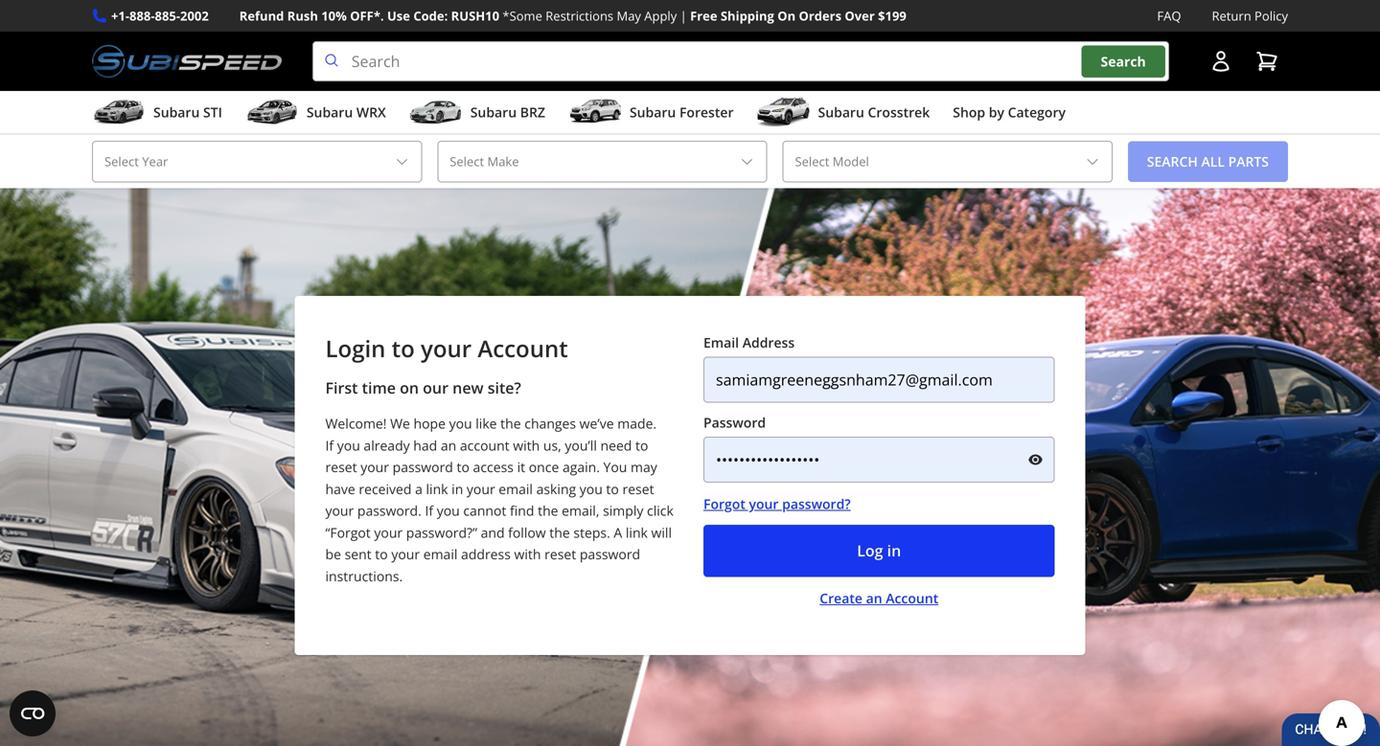 Task type: vqa. For each thing, say whether or not it's contained in the screenshot.
advertising
no



Task type: locate. For each thing, give the bounding box(es) containing it.
in right "log"
[[887, 541, 901, 561]]

5 subaru from the left
[[818, 103, 864, 121]]

if
[[325, 436, 334, 455], [425, 502, 433, 520]]

email down it
[[499, 480, 533, 498]]

your down password.
[[374, 524, 403, 542]]

0 horizontal spatial if
[[325, 436, 334, 455]]

email down password?"
[[423, 545, 458, 564]]

it
[[517, 458, 525, 476]]

a collage of action shots of vehicles image
[[0, 188, 1380, 747]]

link right a
[[426, 480, 448, 498]]

apply
[[644, 7, 677, 24]]

subaru forester button
[[568, 95, 734, 133]]

to left access
[[457, 458, 470, 476]]

an right had
[[441, 436, 456, 455]]

link right the a
[[626, 524, 648, 542]]

open widget image
[[10, 691, 56, 737]]

0 vertical spatial if
[[325, 436, 334, 455]]

wrx
[[356, 103, 386, 121]]

0 horizontal spatial password
[[393, 458, 453, 476]]

the right like
[[500, 415, 521, 433]]

1 horizontal spatial reset
[[544, 545, 576, 564]]

a subaru brz thumbnail image image
[[409, 98, 463, 127]]

$199
[[878, 7, 906, 24]]

account up site?
[[478, 333, 568, 364]]

refund rush 10% off*. use code: rush10 *some restrictions may apply | free shipping on orders over $199
[[239, 7, 906, 24]]

2 vertical spatial the
[[549, 524, 570, 542]]

and
[[481, 524, 505, 542]]

account
[[478, 333, 568, 364], [886, 589, 938, 608]]

password?
[[782, 495, 851, 513]]

to down you
[[606, 480, 619, 498]]

return policy link
[[1212, 6, 1288, 26]]

your up cannot
[[467, 480, 495, 498]]

subaru inside dropdown button
[[630, 103, 676, 121]]

0 vertical spatial account
[[478, 333, 568, 364]]

create
[[820, 589, 862, 608]]

0 vertical spatial password
[[393, 458, 453, 476]]

0 horizontal spatial in
[[452, 480, 463, 498]]

create an account link
[[820, 589, 938, 608]]

a
[[614, 524, 622, 542]]

refund
[[239, 7, 284, 24]]

rush
[[287, 7, 318, 24]]

follow
[[508, 524, 546, 542]]

2 vertical spatial reset
[[544, 545, 576, 564]]

subaru left forester
[[630, 103, 676, 121]]

1 horizontal spatial account
[[886, 589, 938, 608]]

email
[[499, 480, 533, 498], [423, 545, 458, 564]]

subaru for subaru wrx
[[307, 103, 353, 121]]

1 vertical spatial the
[[538, 502, 558, 520]]

0 vertical spatial an
[[441, 436, 456, 455]]

reset down 'may' at the bottom left
[[622, 480, 654, 498]]

search button
[[1082, 45, 1165, 78]]

1 horizontal spatial link
[[626, 524, 648, 542]]

0 horizontal spatial email
[[423, 545, 458, 564]]

to up 'may' at the bottom left
[[635, 436, 648, 455]]

password down had
[[393, 458, 453, 476]]

you up password?"
[[437, 502, 460, 520]]

+1-888-885-2002 link
[[111, 6, 209, 26]]

1 vertical spatial email
[[423, 545, 458, 564]]

restrictions
[[546, 7, 613, 24]]

1 vertical spatial in
[[887, 541, 901, 561]]

if up password?"
[[425, 502, 433, 520]]

hope
[[414, 415, 446, 433]]

subaru for subaru crosstrek
[[818, 103, 864, 121]]

we
[[390, 415, 410, 433]]

faq
[[1157, 7, 1181, 24]]

in
[[452, 480, 463, 498], [887, 541, 901, 561]]

made.
[[617, 415, 657, 433]]

password?"
[[406, 524, 477, 542]]

subaru left brz
[[470, 103, 517, 121]]

a
[[415, 480, 423, 498]]

use
[[387, 7, 410, 24]]

subaru sti button
[[92, 95, 222, 133]]

steps.
[[573, 524, 610, 542]]

link
[[426, 480, 448, 498], [626, 524, 648, 542]]

Email Address text field
[[703, 357, 1055, 403]]

your right 'forgot'
[[749, 495, 779, 513]]

subaru crosstrek button
[[757, 95, 930, 133]]

a subaru forester thumbnail image image
[[568, 98, 622, 127]]

subaru left wrx
[[307, 103, 353, 121]]

the
[[500, 415, 521, 433], [538, 502, 558, 520], [549, 524, 570, 542]]

1 horizontal spatial email
[[499, 480, 533, 498]]

subaru
[[153, 103, 200, 121], [307, 103, 353, 121], [470, 103, 517, 121], [630, 103, 676, 121], [818, 103, 864, 121]]

crosstrek
[[868, 103, 930, 121]]

with up it
[[513, 436, 540, 455]]

2 horizontal spatial reset
[[622, 480, 654, 498]]

address
[[742, 334, 795, 352]]

an right create
[[866, 589, 882, 608]]

1 horizontal spatial password
[[580, 545, 640, 564]]

search input field
[[312, 41, 1169, 82]]

+1-888-885-2002
[[111, 7, 209, 24]]

an
[[441, 436, 456, 455], [866, 589, 882, 608]]

your up our
[[421, 333, 472, 364]]

you left like
[[449, 415, 472, 433]]

1 vertical spatial link
[[626, 524, 648, 542]]

to
[[392, 333, 415, 364], [635, 436, 648, 455], [457, 458, 470, 476], [606, 480, 619, 498], [375, 545, 388, 564]]

return policy
[[1212, 7, 1288, 24]]

our
[[423, 378, 449, 398]]

find
[[510, 502, 534, 520]]

4 subaru from the left
[[630, 103, 676, 121]]

in inside 'welcome! we hope you like the changes we've made. if you already had an account with us, you'll need to reset your password to access it once again. you may have received a link in your email asking you to reset your password. if you cannot find the email, simply click "forgot your password?" and follow the steps. a link will be sent to your email address with reset password instructions.'
[[452, 480, 463, 498]]

0 horizontal spatial an
[[441, 436, 456, 455]]

your
[[421, 333, 472, 364], [361, 458, 389, 476], [467, 480, 495, 498], [749, 495, 779, 513], [325, 502, 354, 520], [374, 524, 403, 542], [391, 545, 420, 564]]

subaru for subaru forester
[[630, 103, 676, 121]]

password down the a
[[580, 545, 640, 564]]

the down email,
[[549, 524, 570, 542]]

may
[[617, 7, 641, 24]]

welcome! we hope you like the changes we've made. if you already had an account with us, you'll need to reset your password to access it once again. you may have received a link in your email asking you to reset your password. if you cannot find the email, simply click "forgot your password?" and follow the steps. a link will be sent to your email address with reset password instructions.
[[325, 415, 674, 585]]

1 vertical spatial reset
[[622, 480, 654, 498]]

return
[[1212, 7, 1251, 24]]

888-
[[129, 7, 155, 24]]

subispeed logo image
[[92, 41, 282, 82]]

reset up have
[[325, 458, 357, 476]]

password
[[393, 458, 453, 476], [580, 545, 640, 564]]

2 subaru from the left
[[307, 103, 353, 121]]

0 vertical spatial in
[[452, 480, 463, 498]]

sti
[[203, 103, 222, 121]]

with down "follow"
[[514, 545, 541, 564]]

0 vertical spatial reset
[[325, 458, 357, 476]]

reset down steps.
[[544, 545, 576, 564]]

1 vertical spatial password
[[580, 545, 640, 564]]

1 subaru from the left
[[153, 103, 200, 121]]

brz
[[520, 103, 545, 121]]

time
[[362, 378, 396, 398]]

0 horizontal spatial link
[[426, 480, 448, 498]]

1 horizontal spatial in
[[887, 541, 901, 561]]

your up received
[[361, 458, 389, 476]]

3 subaru from the left
[[470, 103, 517, 121]]

1 vertical spatial if
[[425, 502, 433, 520]]

received
[[359, 480, 412, 498]]

in right a
[[452, 480, 463, 498]]

in inside "forgot your password? log in"
[[887, 541, 901, 561]]

1 vertical spatial an
[[866, 589, 882, 608]]

subaru left sti
[[153, 103, 200, 121]]

log in button
[[703, 525, 1055, 577]]

already
[[364, 436, 410, 455]]

subaru wrx button
[[245, 95, 386, 133]]

*some
[[503, 7, 542, 24]]

we've
[[579, 415, 614, 433]]

1 horizontal spatial an
[[866, 589, 882, 608]]

Select Model button
[[782, 141, 1112, 183]]

shop by category button
[[953, 95, 1066, 133]]

account down log in button in the bottom right of the page
[[886, 589, 938, 608]]

password
[[703, 414, 766, 432]]

if down the welcome!
[[325, 436, 334, 455]]

subaru right a subaru crosstrek thumbnail image
[[818, 103, 864, 121]]

the down asking
[[538, 502, 558, 520]]



Task type: describe. For each thing, give the bounding box(es) containing it.
2002
[[180, 7, 209, 24]]

instructions.
[[325, 567, 403, 585]]

may
[[631, 458, 657, 476]]

"forgot
[[325, 524, 371, 542]]

cannot
[[463, 502, 506, 520]]

subaru crosstrek
[[818, 103, 930, 121]]

Select Year button
[[92, 141, 422, 183]]

select model image
[[1085, 154, 1100, 169]]

10%
[[321, 7, 347, 24]]

0 vertical spatial the
[[500, 415, 521, 433]]

email
[[703, 334, 739, 352]]

site?
[[488, 378, 521, 398]]

on
[[400, 378, 419, 398]]

+1-
[[111, 7, 129, 24]]

0 horizontal spatial reset
[[325, 458, 357, 476]]

you down again.
[[580, 480, 603, 498]]

your down have
[[325, 502, 354, 520]]

rush10
[[451, 7, 499, 24]]

policy
[[1255, 7, 1288, 24]]

a subaru sti thumbnail image image
[[92, 98, 146, 127]]

to right sent
[[375, 545, 388, 564]]

Password password field
[[703, 437, 1055, 483]]

search
[[1101, 52, 1146, 70]]

subaru sti
[[153, 103, 222, 121]]

shipping
[[721, 7, 774, 24]]

subaru forester
[[630, 103, 734, 121]]

login
[[325, 333, 386, 364]]

have
[[325, 480, 355, 498]]

forgot your password? link
[[703, 495, 1055, 514]]

0 horizontal spatial account
[[478, 333, 568, 364]]

new
[[452, 378, 484, 398]]

free
[[690, 7, 717, 24]]

email address
[[703, 334, 795, 352]]

login to your account
[[325, 333, 568, 364]]

will
[[651, 524, 672, 542]]

had
[[413, 436, 437, 455]]

an inside 'welcome! we hope you like the changes we've made. if you already had an account with us, you'll need to reset your password to access it once again. you may have received a link in your email asking you to reset your password. if you cannot find the email, simply click "forgot your password?" and follow the steps. a link will be sent to your email address with reset password instructions.'
[[441, 436, 456, 455]]

be
[[325, 545, 341, 564]]

subaru for subaru sti
[[153, 103, 200, 121]]

forester
[[679, 103, 734, 121]]

you down the welcome!
[[337, 436, 360, 455]]

button image
[[1209, 50, 1232, 73]]

simply
[[603, 502, 643, 520]]

account
[[460, 436, 510, 455]]

faq link
[[1157, 6, 1181, 26]]

subaru brz button
[[409, 95, 545, 133]]

first
[[325, 378, 358, 398]]

0 vertical spatial link
[[426, 480, 448, 498]]

1 vertical spatial account
[[886, 589, 938, 608]]

first time on our new site?
[[325, 378, 521, 398]]

password.
[[357, 502, 421, 520]]

code:
[[413, 7, 448, 24]]

0 vertical spatial with
[[513, 436, 540, 455]]

asking
[[536, 480, 576, 498]]

your inside "forgot your password? log in"
[[749, 495, 779, 513]]

885-
[[155, 7, 180, 24]]

select year image
[[394, 154, 409, 169]]

you'll
[[565, 436, 597, 455]]

toggle password visibility image
[[1028, 452, 1043, 468]]

over
[[845, 7, 875, 24]]

to up on
[[392, 333, 415, 364]]

email,
[[562, 502, 599, 520]]

again.
[[563, 458, 600, 476]]

your down password?"
[[391, 545, 420, 564]]

category
[[1008, 103, 1066, 121]]

shop by category
[[953, 103, 1066, 121]]

create an account
[[820, 589, 938, 608]]

Select Make button
[[437, 141, 767, 183]]

|
[[680, 7, 687, 24]]

changes
[[524, 415, 576, 433]]

us,
[[543, 436, 561, 455]]

0 vertical spatial email
[[499, 480, 533, 498]]

subaru for subaru brz
[[470, 103, 517, 121]]

1 horizontal spatial if
[[425, 502, 433, 520]]

click
[[647, 502, 674, 520]]

1 vertical spatial with
[[514, 545, 541, 564]]

select make image
[[739, 154, 755, 169]]

log
[[857, 541, 883, 561]]

need
[[600, 436, 632, 455]]

a subaru wrx thumbnail image image
[[245, 98, 299, 127]]

once
[[529, 458, 559, 476]]

on
[[777, 7, 796, 24]]

off*.
[[350, 7, 384, 24]]

a subaru crosstrek thumbnail image image
[[757, 98, 810, 127]]

access
[[473, 458, 514, 476]]

address
[[461, 545, 511, 564]]

welcome!
[[325, 415, 387, 433]]

you
[[603, 458, 627, 476]]

like
[[476, 415, 497, 433]]

forgot your password? log in
[[703, 495, 901, 561]]

by
[[989, 103, 1004, 121]]

sent
[[345, 545, 372, 564]]

subaru brz
[[470, 103, 545, 121]]



